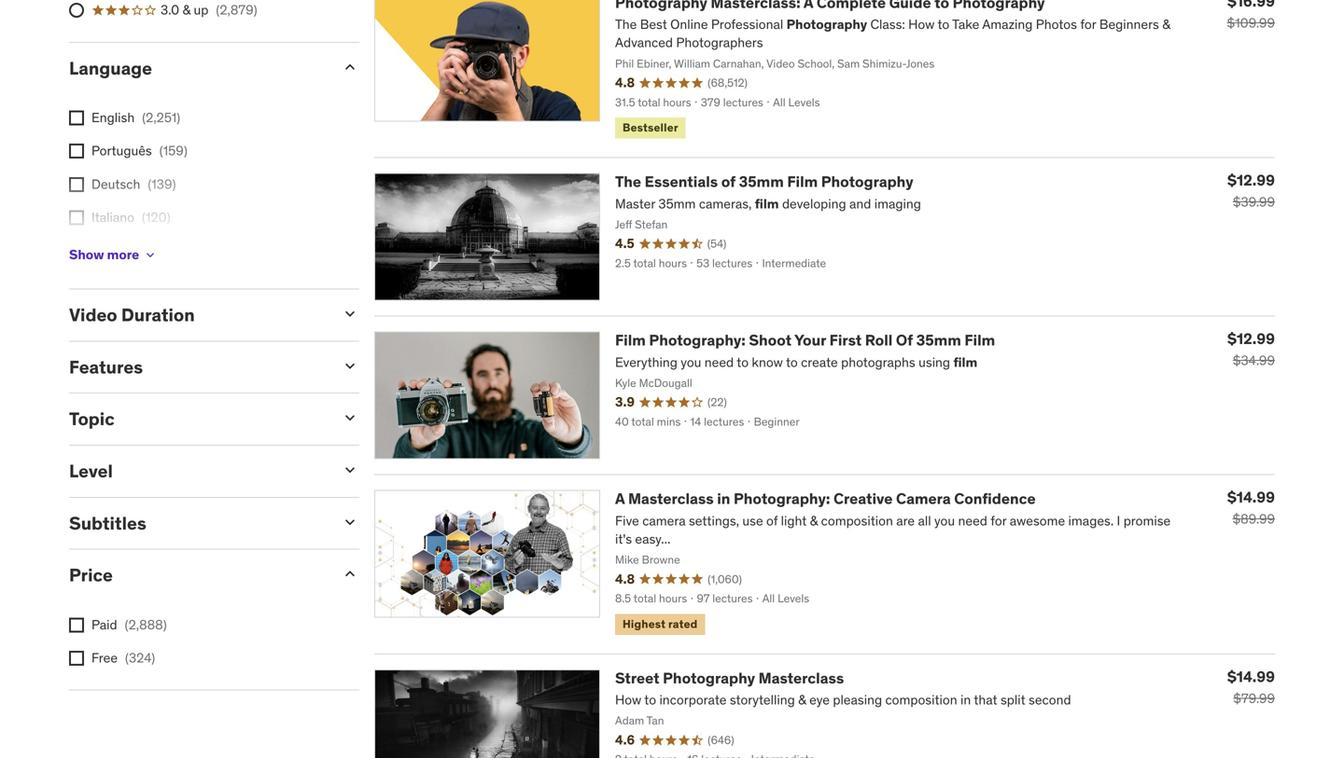 Task type: vqa. For each thing, say whether or not it's contained in the screenshot.


Task type: locate. For each thing, give the bounding box(es) containing it.
0 horizontal spatial photography
[[663, 669, 755, 688]]

1 vertical spatial $12.99
[[1228, 330, 1275, 349]]

3 small image from the top
[[341, 565, 359, 584]]

(120)
[[142, 209, 170, 226]]

show
[[69, 247, 104, 263]]

$12.99 $39.99
[[1228, 171, 1275, 211]]

1 vertical spatial photography
[[663, 669, 755, 688]]

photography: right "in"
[[734, 490, 830, 509]]

3 xsmall image from the top
[[69, 210, 84, 225]]

of
[[896, 331, 913, 350]]

a
[[615, 490, 625, 509]]

3.0 & up (2,879)
[[161, 2, 257, 18]]

masterclass
[[628, 490, 714, 509], [759, 669, 844, 688]]

small image
[[341, 409, 359, 428], [341, 513, 359, 532], [341, 565, 359, 584]]

(324)
[[125, 650, 155, 667]]

small image
[[341, 58, 359, 76], [341, 305, 359, 324], [341, 357, 359, 376], [341, 461, 359, 480]]

$12.99 up the $34.99
[[1228, 330, 1275, 349]]

1 vertical spatial xsmall image
[[69, 177, 84, 192]]

photography:
[[649, 331, 746, 350], [734, 490, 830, 509]]

xsmall image for italiano
[[69, 210, 84, 225]]

xsmall image right more
[[143, 248, 158, 263]]

xsmall image left deutsch
[[69, 177, 84, 192]]

0 vertical spatial 35mm
[[739, 172, 784, 191]]

$12.99 up the $39.99
[[1228, 171, 1275, 190]]

small image for price
[[341, 565, 359, 584]]

0 vertical spatial small image
[[341, 409, 359, 428]]

0 horizontal spatial masterclass
[[628, 490, 714, 509]]

0 vertical spatial $14.99
[[1227, 488, 1275, 507]]

(139)
[[148, 176, 176, 193]]

(2,251)
[[142, 109, 180, 126]]

1 vertical spatial small image
[[341, 513, 359, 532]]

video duration button
[[69, 304, 326, 326]]

the
[[615, 172, 641, 191]]

paid
[[91, 617, 117, 634]]

video duration
[[69, 304, 195, 326]]

2 $14.99 from the top
[[1227, 668, 1275, 687]]

1 $12.99 from the top
[[1228, 171, 1275, 190]]

xsmall image
[[69, 111, 84, 126], [143, 248, 158, 263], [69, 618, 84, 633], [69, 651, 84, 666]]

xsmall image
[[69, 144, 84, 159], [69, 177, 84, 192], [69, 210, 84, 225]]

xsmall image left paid
[[69, 618, 84, 633]]

a masterclass in photography: creative camera confidence link
[[615, 490, 1036, 509]]

0 vertical spatial xsmall image
[[69, 144, 84, 159]]

2 vertical spatial xsmall image
[[69, 210, 84, 225]]

$14.99 up $89.99
[[1227, 488, 1275, 507]]

xsmall image left 'free' at the bottom left
[[69, 651, 84, 666]]

1 vertical spatial $14.99
[[1227, 668, 1275, 687]]

$12.99
[[1228, 171, 1275, 190], [1228, 330, 1275, 349]]

1 small image from the top
[[341, 58, 359, 76]]

3 small image from the top
[[341, 357, 359, 376]]

(2,879)
[[216, 2, 257, 18]]

small image for level
[[341, 461, 359, 480]]

français
[[91, 242, 141, 259]]

1 xsmall image from the top
[[69, 144, 84, 159]]

price
[[69, 564, 113, 587]]

level button
[[69, 460, 326, 483]]

4 small image from the top
[[341, 461, 359, 480]]

subtitles button
[[69, 512, 326, 535]]

1 small image from the top
[[341, 409, 359, 428]]

2 xsmall image from the top
[[69, 177, 84, 192]]

paid (2,888)
[[91, 617, 167, 634]]

duration
[[121, 304, 195, 326]]

xsmall image for português
[[69, 144, 84, 159]]

xsmall image left português
[[69, 144, 84, 159]]

show more button
[[69, 237, 158, 274]]

$14.99 $89.99
[[1227, 488, 1275, 528]]

0 vertical spatial $12.99
[[1228, 171, 1275, 190]]

level
[[69, 460, 113, 483]]

0 vertical spatial photography:
[[649, 331, 746, 350]]

camera
[[896, 490, 951, 509]]

in
[[717, 490, 730, 509]]

1 horizontal spatial masterclass
[[759, 669, 844, 688]]

photography
[[821, 172, 914, 191], [663, 669, 755, 688]]

small image for topic
[[341, 409, 359, 428]]

2 small image from the top
[[341, 513, 359, 532]]

subtitles
[[69, 512, 146, 535]]

up
[[194, 2, 209, 18]]

small image for features
[[341, 357, 359, 376]]

$14.99
[[1227, 488, 1275, 507], [1227, 668, 1275, 687]]

film
[[787, 172, 818, 191], [615, 331, 646, 350], [965, 331, 995, 350]]

1 vertical spatial 35mm
[[916, 331, 961, 350]]

deutsch (139)
[[91, 176, 176, 193]]

$89.99
[[1233, 511, 1275, 528]]

2 small image from the top
[[341, 305, 359, 324]]

your
[[794, 331, 826, 350]]

0 vertical spatial photography
[[821, 172, 914, 191]]

xsmall image left the italiano
[[69, 210, 84, 225]]

$14.99 up $79.99 on the right of page
[[1227, 668, 1275, 687]]

a masterclass in photography: creative camera confidence
[[615, 490, 1036, 509]]

$14.99 $79.99
[[1227, 668, 1275, 707]]

deutsch
[[91, 176, 140, 193]]

features
[[69, 356, 143, 378]]

$14.99 for a masterclass in photography: creative camera confidence
[[1227, 488, 1275, 507]]

2 vertical spatial small image
[[341, 565, 359, 584]]

xsmall image left english
[[69, 111, 84, 126]]

creative
[[834, 490, 893, 509]]

35mm
[[739, 172, 784, 191], [916, 331, 961, 350]]

photography: left shoot
[[649, 331, 746, 350]]

2 $12.99 from the top
[[1228, 330, 1275, 349]]

(159)
[[159, 142, 187, 159]]

português
[[91, 142, 152, 159]]

small image for subtitles
[[341, 513, 359, 532]]

1 $14.99 from the top
[[1227, 488, 1275, 507]]

film photography: shoot your first roll of 35mm film link
[[615, 331, 995, 350]]



Task type: describe. For each thing, give the bounding box(es) containing it.
of
[[721, 172, 736, 191]]

confidence
[[954, 490, 1036, 509]]

free (324)
[[91, 650, 155, 667]]

$39.99
[[1233, 194, 1275, 211]]

english
[[91, 109, 135, 126]]

roll
[[865, 331, 893, 350]]

2 horizontal spatial film
[[965, 331, 995, 350]]

$12.99 for the essentials of 35mm film photography
[[1228, 171, 1275, 190]]

xsmall image for deutsch
[[69, 177, 84, 192]]

$34.99
[[1233, 352, 1275, 369]]

1 vertical spatial masterclass
[[759, 669, 844, 688]]

street photography masterclass link
[[615, 669, 844, 688]]

language button
[[69, 57, 326, 79]]

0 horizontal spatial 35mm
[[739, 172, 784, 191]]

xsmall image for paid (2,888)
[[69, 618, 84, 633]]

1 horizontal spatial photography
[[821, 172, 914, 191]]

first
[[830, 331, 862, 350]]

1 horizontal spatial 35mm
[[916, 331, 961, 350]]

$12.99 $34.99
[[1228, 330, 1275, 369]]

xsmall image for free (324)
[[69, 651, 84, 666]]

topic button
[[69, 408, 326, 430]]

small image for video duration
[[341, 305, 359, 324]]

features button
[[69, 356, 326, 378]]

$14.99 for street photography masterclass
[[1227, 668, 1275, 687]]

3.0
[[161, 2, 179, 18]]

1 vertical spatial photography:
[[734, 490, 830, 509]]

small image for language
[[341, 58, 359, 76]]

italiano (120)
[[91, 209, 170, 226]]

$79.99
[[1233, 691, 1275, 707]]

street
[[615, 669, 660, 688]]

0 horizontal spatial film
[[615, 331, 646, 350]]

italiano
[[91, 209, 134, 226]]

price button
[[69, 564, 326, 587]]

(2,888)
[[125, 617, 167, 634]]

xsmall image inside show more button
[[143, 248, 158, 263]]

1 horizontal spatial film
[[787, 172, 818, 191]]

the essentials of 35mm film photography link
[[615, 172, 914, 191]]

show more
[[69, 247, 139, 263]]

film photography: shoot your first roll of 35mm film
[[615, 331, 995, 350]]

$109.99
[[1227, 14, 1275, 31]]

topic
[[69, 408, 115, 430]]

street photography masterclass
[[615, 669, 844, 688]]

0 vertical spatial masterclass
[[628, 490, 714, 509]]

video
[[69, 304, 117, 326]]

essentials
[[645, 172, 718, 191]]

more
[[107, 247, 139, 263]]

português (159)
[[91, 142, 187, 159]]

xsmall image for english (2,251)
[[69, 111, 84, 126]]

shoot
[[749, 331, 792, 350]]

&
[[183, 2, 191, 18]]

the essentials of 35mm film photography
[[615, 172, 914, 191]]

$12.99 for film photography: shoot your first roll of 35mm film
[[1228, 330, 1275, 349]]

free
[[91, 650, 118, 667]]

language
[[69, 57, 152, 79]]

english (2,251)
[[91, 109, 180, 126]]



